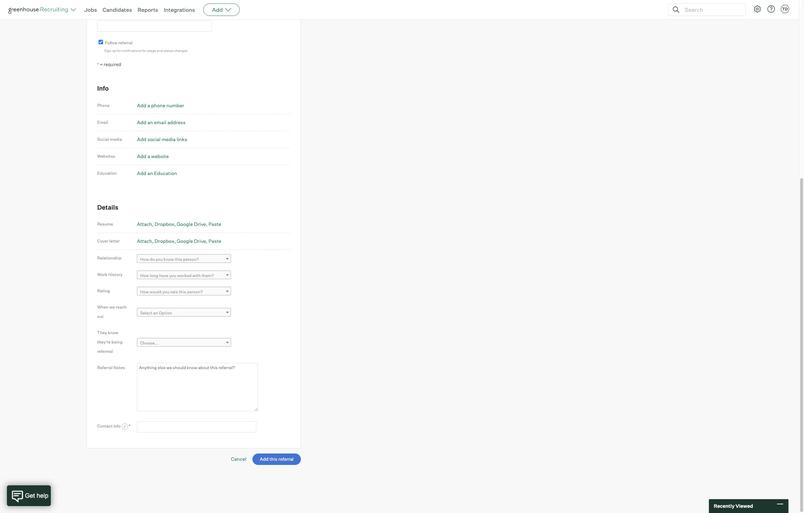 Task type: vqa. For each thing, say whether or not it's contained in the screenshot.
second Activity from the bottom
no



Task type: describe. For each thing, give the bounding box(es) containing it.
paste link for cover letter
[[209, 238, 221, 244]]

attach dropbox google drive paste for resume
[[137, 221, 221, 227]]

add for add
[[212, 6, 223, 13]]

sign
[[104, 49, 111, 53]]

letter
[[109, 238, 120, 244]]

worked
[[177, 273, 192, 278]]

td
[[782, 7, 788, 11]]

contact info
[[97, 423, 122, 429]]

dropbox for resume
[[155, 221, 174, 227]]

relationship
[[97, 255, 122, 261]]

being
[[112, 339, 123, 345]]

* = required
[[97, 61, 121, 67]]

attach for resume
[[137, 221, 152, 227]]

configure image
[[753, 5, 762, 13]]

add for add an education
[[137, 170, 146, 176]]

phone
[[151, 102, 165, 108]]

how would you rate this person?
[[140, 289, 203, 294]]

cancel link
[[231, 456, 246, 462]]

how would you rate this person? link
[[137, 287, 231, 297]]

1 horizontal spatial media
[[162, 136, 176, 142]]

rating
[[97, 288, 110, 293]]

links
[[177, 136, 187, 142]]

email
[[154, 119, 166, 125]]

google drive link for resume
[[177, 221, 208, 227]]

websites
[[97, 154, 115, 159]]

address
[[167, 119, 186, 125]]

select an option
[[140, 310, 172, 315]]

contact
[[97, 423, 113, 429]]

jobs link
[[84, 6, 97, 13]]

how for how do you know this person?
[[140, 257, 149, 262]]

recently viewed
[[714, 503, 753, 509]]

stage
[[147, 49, 156, 53]]

you for know
[[156, 257, 163, 262]]

referred
[[97, 349, 113, 354]]

viewed
[[736, 503, 753, 509]]

add a phone number link
[[137, 102, 184, 108]]

add an education
[[137, 170, 177, 176]]

do
[[150, 257, 155, 262]]

greenhouse recruiting image
[[8, 6, 71, 14]]

social media
[[97, 137, 122, 142]]

option
[[159, 310, 172, 315]]

how for how would you rate this person?
[[140, 289, 149, 294]]

add for add an email address
[[137, 119, 146, 125]]

candidates
[[103, 6, 132, 13]]

follow
[[105, 40, 118, 45]]

0 horizontal spatial info
[[97, 84, 109, 92]]

history
[[108, 272, 123, 277]]

recently
[[714, 503, 735, 509]]

select an option link
[[137, 308, 231, 318]]

know inside they know they're being referred
[[108, 330, 118, 335]]

website
[[151, 153, 169, 159]]

number
[[166, 102, 184, 108]]

referral
[[118, 40, 133, 45]]

referral
[[97, 365, 113, 370]]

status
[[164, 49, 173, 53]]

1 for from the left
[[117, 49, 121, 53]]

paste link for resume
[[209, 221, 221, 227]]

details
[[97, 203, 118, 211]]

google drive link for cover letter
[[177, 238, 208, 244]]

email
[[97, 120, 108, 125]]

add an education link
[[137, 170, 177, 176]]

attach for cover letter
[[137, 238, 152, 244]]

* for *
[[129, 423, 131, 429]]

how do you know this person?
[[140, 257, 199, 262]]

a for website
[[147, 153, 150, 159]]

out
[[97, 314, 104, 319]]

social
[[147, 136, 161, 142]]

1 horizontal spatial education
[[154, 170, 177, 176]]

add button
[[203, 3, 240, 16]]

add a phone number
[[137, 102, 184, 108]]

add for add a phone number
[[137, 102, 146, 108]]

follow referral
[[105, 40, 133, 45]]

jobs
[[84, 6, 97, 13]]

sign up for notifications for stage and status changes
[[104, 49, 188, 53]]

reports link
[[138, 6, 158, 13]]

add a website link
[[137, 153, 169, 159]]

how do you know this person? link
[[137, 254, 231, 264]]

google for resume
[[177, 221, 193, 227]]



Task type: locate. For each thing, give the bounding box(es) containing it.
0 horizontal spatial media
[[110, 137, 122, 142]]

1 vertical spatial drive
[[194, 238, 206, 244]]

how left do
[[140, 257, 149, 262]]

person? inside how do you know this person? link
[[183, 257, 199, 262]]

1 vertical spatial attach
[[137, 238, 152, 244]]

person? up with
[[183, 257, 199, 262]]

0 vertical spatial google
[[177, 221, 193, 227]]

an left email
[[147, 119, 153, 125]]

cover
[[97, 238, 108, 244]]

td button
[[781, 5, 789, 13]]

notes
[[113, 365, 125, 370]]

an for email
[[147, 119, 153, 125]]

media right social
[[110, 137, 122, 142]]

how long have you worked with them? link
[[137, 270, 231, 280]]

them?
[[202, 273, 214, 278]]

1 vertical spatial a
[[147, 153, 150, 159]]

0 vertical spatial this
[[175, 257, 182, 262]]

0 vertical spatial how
[[140, 257, 149, 262]]

social
[[97, 137, 109, 142]]

1 vertical spatial attach link
[[137, 238, 154, 244]]

add for add a website
[[137, 153, 146, 159]]

required
[[104, 61, 121, 67]]

1 attach link from the top
[[137, 221, 154, 227]]

person? for how would you rate this person?
[[187, 289, 203, 294]]

this up how long have you worked with them?
[[175, 257, 182, 262]]

None submit
[[253, 454, 301, 465]]

we
[[109, 304, 115, 310]]

info right contact
[[113, 423, 121, 429]]

* left =
[[97, 62, 99, 67]]

attach dropbox google drive paste
[[137, 221, 221, 227], [137, 238, 221, 244]]

1 vertical spatial person?
[[187, 289, 203, 294]]

you
[[156, 257, 163, 262], [169, 273, 176, 278], [162, 289, 169, 294]]

reach
[[116, 304, 127, 310]]

2 dropbox from the top
[[155, 238, 174, 244]]

0 vertical spatial person?
[[183, 257, 199, 262]]

0 vertical spatial info
[[97, 84, 109, 92]]

cover letter
[[97, 238, 120, 244]]

0 vertical spatial dropbox
[[155, 221, 174, 227]]

work history
[[97, 272, 123, 277]]

up
[[112, 49, 116, 53]]

know up being
[[108, 330, 118, 335]]

1 vertical spatial google drive link
[[177, 238, 208, 244]]

0 horizontal spatial know
[[108, 330, 118, 335]]

2 google drive link from the top
[[177, 238, 208, 244]]

add social media links
[[137, 136, 187, 142]]

attach dropbox google drive paste for cover letter
[[137, 238, 221, 244]]

info
[[97, 84, 109, 92], [113, 423, 121, 429]]

a left phone
[[147, 102, 150, 108]]

0 vertical spatial *
[[97, 62, 99, 67]]

1 vertical spatial how
[[140, 273, 149, 278]]

media
[[162, 136, 176, 142], [110, 137, 122, 142]]

when
[[97, 304, 109, 310]]

add for add social media links
[[137, 136, 146, 142]]

0 vertical spatial google drive link
[[177, 221, 208, 227]]

1 dropbox link from the top
[[155, 221, 176, 227]]

this for know
[[175, 257, 182, 262]]

attach link for resume
[[137, 221, 154, 227]]

changes
[[174, 49, 188, 53]]

1 vertical spatial dropbox
[[155, 238, 174, 244]]

dropbox
[[155, 221, 174, 227], [155, 238, 174, 244]]

1 drive from the top
[[194, 221, 206, 227]]

1 vertical spatial paste link
[[209, 238, 221, 244]]

0 horizontal spatial for
[[117, 49, 121, 53]]

reports
[[138, 6, 158, 13]]

person? inside how would you rate this person? link
[[187, 289, 203, 294]]

paste for resume
[[209, 221, 221, 227]]

media left links
[[162, 136, 176, 142]]

1 attach dropbox google drive paste from the top
[[137, 221, 221, 227]]

you for rate
[[162, 289, 169, 294]]

1 paste from the top
[[209, 221, 221, 227]]

2 for from the left
[[142, 49, 147, 53]]

google
[[177, 221, 193, 227], [177, 238, 193, 244]]

drive for cover letter
[[194, 238, 206, 244]]

they know they're being referred
[[97, 330, 123, 354]]

1 google drive link from the top
[[177, 221, 208, 227]]

how long have you worked with them?
[[140, 273, 214, 278]]

add inside add popup button
[[212, 6, 223, 13]]

when we reach out
[[97, 304, 127, 319]]

an
[[147, 119, 153, 125], [147, 170, 153, 176], [153, 310, 158, 315]]

None text field
[[97, 0, 212, 6], [97, 21, 212, 32], [137, 421, 256, 433], [97, 0, 212, 6], [97, 21, 212, 32], [137, 421, 256, 433]]

1 vertical spatial google
[[177, 238, 193, 244]]

person? for how do you know this person?
[[183, 257, 199, 262]]

work
[[97, 272, 107, 277]]

with
[[193, 273, 201, 278]]

0 horizontal spatial education
[[97, 170, 117, 176]]

add a website
[[137, 153, 169, 159]]

dropbox for cover letter
[[155, 238, 174, 244]]

* right contact info
[[129, 423, 131, 429]]

add an email address
[[137, 119, 186, 125]]

1 horizontal spatial *
[[129, 423, 131, 429]]

1 vertical spatial attach dropbox google drive paste
[[137, 238, 221, 244]]

resume
[[97, 221, 113, 227]]

how left long on the left of the page
[[140, 273, 149, 278]]

2 drive from the top
[[194, 238, 206, 244]]

have
[[159, 273, 168, 278]]

rate
[[170, 289, 178, 294]]

google for cover letter
[[177, 238, 193, 244]]

paste for cover letter
[[209, 238, 221, 244]]

person? down with
[[187, 289, 203, 294]]

*
[[97, 62, 99, 67], [129, 423, 131, 429]]

1 vertical spatial *
[[129, 423, 131, 429]]

current
[[97, 13, 112, 19]]

know
[[164, 257, 174, 262], [108, 330, 118, 335]]

1 vertical spatial know
[[108, 330, 118, 335]]

attach link for cover letter
[[137, 238, 154, 244]]

know right do
[[164, 257, 174, 262]]

select
[[140, 310, 152, 315]]

None file field
[[8, 479, 96, 486], [0, 487, 88, 494], [8, 479, 96, 486], [0, 487, 88, 494]]

paste
[[209, 221, 221, 227], [209, 238, 221, 244]]

you right do
[[156, 257, 163, 262]]

* for * = required
[[97, 62, 99, 67]]

long
[[150, 273, 158, 278]]

Follow referral checkbox
[[99, 40, 103, 44]]

this for rate
[[179, 289, 186, 294]]

education down websites
[[97, 170, 117, 176]]

2 vertical spatial an
[[153, 310, 158, 315]]

2 attach from the top
[[137, 238, 152, 244]]

0 vertical spatial attach
[[137, 221, 152, 227]]

0 vertical spatial paste link
[[209, 221, 221, 227]]

1 dropbox from the top
[[155, 221, 174, 227]]

this right "rate"
[[179, 289, 186, 294]]

this
[[175, 257, 182, 262], [179, 289, 186, 294]]

know inside how do you know this person? link
[[164, 257, 174, 262]]

1 how from the top
[[140, 257, 149, 262]]

an for education
[[147, 170, 153, 176]]

2 google from the top
[[177, 238, 193, 244]]

Search text field
[[683, 5, 739, 15]]

2 attach link from the top
[[137, 238, 154, 244]]

a
[[147, 102, 150, 108], [147, 153, 150, 159]]

1 vertical spatial info
[[113, 423, 121, 429]]

1 vertical spatial dropbox link
[[155, 238, 176, 244]]

0 vertical spatial know
[[164, 257, 174, 262]]

integrations
[[164, 6, 195, 13]]

and
[[157, 49, 163, 53]]

education
[[154, 170, 177, 176], [97, 170, 117, 176]]

referral notes
[[97, 365, 125, 370]]

for right up
[[117, 49, 121, 53]]

0 vertical spatial a
[[147, 102, 150, 108]]

1 horizontal spatial know
[[164, 257, 174, 262]]

1 vertical spatial you
[[169, 273, 176, 278]]

drive for resume
[[194, 221, 206, 227]]

they're
[[97, 339, 111, 345]]

0 vertical spatial an
[[147, 119, 153, 125]]

1 vertical spatial this
[[179, 289, 186, 294]]

2 dropbox link from the top
[[155, 238, 176, 244]]

current title
[[97, 13, 122, 19]]

google drive link
[[177, 221, 208, 227], [177, 238, 208, 244]]

0 vertical spatial attach link
[[137, 221, 154, 227]]

candidates link
[[103, 6, 132, 13]]

info up phone
[[97, 84, 109, 92]]

an for option
[[153, 310, 158, 315]]

2 paste from the top
[[209, 238, 221, 244]]

2 vertical spatial how
[[140, 289, 149, 294]]

1 vertical spatial an
[[147, 170, 153, 176]]

0 vertical spatial you
[[156, 257, 163, 262]]

add an email address link
[[137, 119, 186, 125]]

1 horizontal spatial for
[[142, 49, 147, 53]]

a left website
[[147, 153, 150, 159]]

an down add a website
[[147, 170, 153, 176]]

cancel
[[231, 456, 246, 462]]

notifications
[[122, 49, 141, 53]]

2 a from the top
[[147, 153, 150, 159]]

2 attach dropbox google drive paste from the top
[[137, 238, 221, 244]]

dropbox link for resume
[[155, 221, 176, 227]]

0 horizontal spatial *
[[97, 62, 99, 67]]

a for phone
[[147, 102, 150, 108]]

1 google from the top
[[177, 221, 193, 227]]

1 a from the top
[[147, 102, 150, 108]]

an right the select
[[153, 310, 158, 315]]

you left "rate"
[[162, 289, 169, 294]]

td button
[[780, 3, 791, 15]]

1 vertical spatial paste
[[209, 238, 221, 244]]

3 how from the top
[[140, 289, 149, 294]]

paste link
[[209, 221, 221, 227], [209, 238, 221, 244]]

2 vertical spatial you
[[162, 289, 169, 294]]

how for how long have you worked with them?
[[140, 273, 149, 278]]

attach
[[137, 221, 152, 227], [137, 238, 152, 244]]

=
[[100, 61, 103, 67]]

choose... link
[[137, 338, 231, 348]]

2 how from the top
[[140, 273, 149, 278]]

how
[[140, 257, 149, 262], [140, 273, 149, 278], [140, 289, 149, 294]]

dropbox link for cover letter
[[155, 238, 176, 244]]

how left would at the left bottom of page
[[140, 289, 149, 294]]

1 horizontal spatial info
[[113, 423, 121, 429]]

drive
[[194, 221, 206, 227], [194, 238, 206, 244]]

education down website
[[154, 170, 177, 176]]

would
[[150, 289, 162, 294]]

for
[[117, 49, 121, 53], [142, 49, 147, 53]]

2 paste link from the top
[[209, 238, 221, 244]]

integrations link
[[164, 6, 195, 13]]

0 vertical spatial paste
[[209, 221, 221, 227]]

1 paste link from the top
[[209, 221, 221, 227]]

phone
[[97, 103, 110, 108]]

0 vertical spatial attach dropbox google drive paste
[[137, 221, 221, 227]]

0 vertical spatial dropbox link
[[155, 221, 176, 227]]

for left stage on the top of the page
[[142, 49, 147, 53]]

you right have
[[169, 273, 176, 278]]

title
[[113, 13, 122, 19]]

0 vertical spatial drive
[[194, 221, 206, 227]]

1 attach from the top
[[137, 221, 152, 227]]

* inside * = required
[[97, 62, 99, 67]]

add
[[212, 6, 223, 13], [137, 102, 146, 108], [137, 119, 146, 125], [137, 136, 146, 142], [137, 153, 146, 159], [137, 170, 146, 176]]

Referral Notes text field
[[137, 363, 258, 411]]

they
[[97, 330, 107, 335]]

choose...
[[140, 340, 159, 346]]



